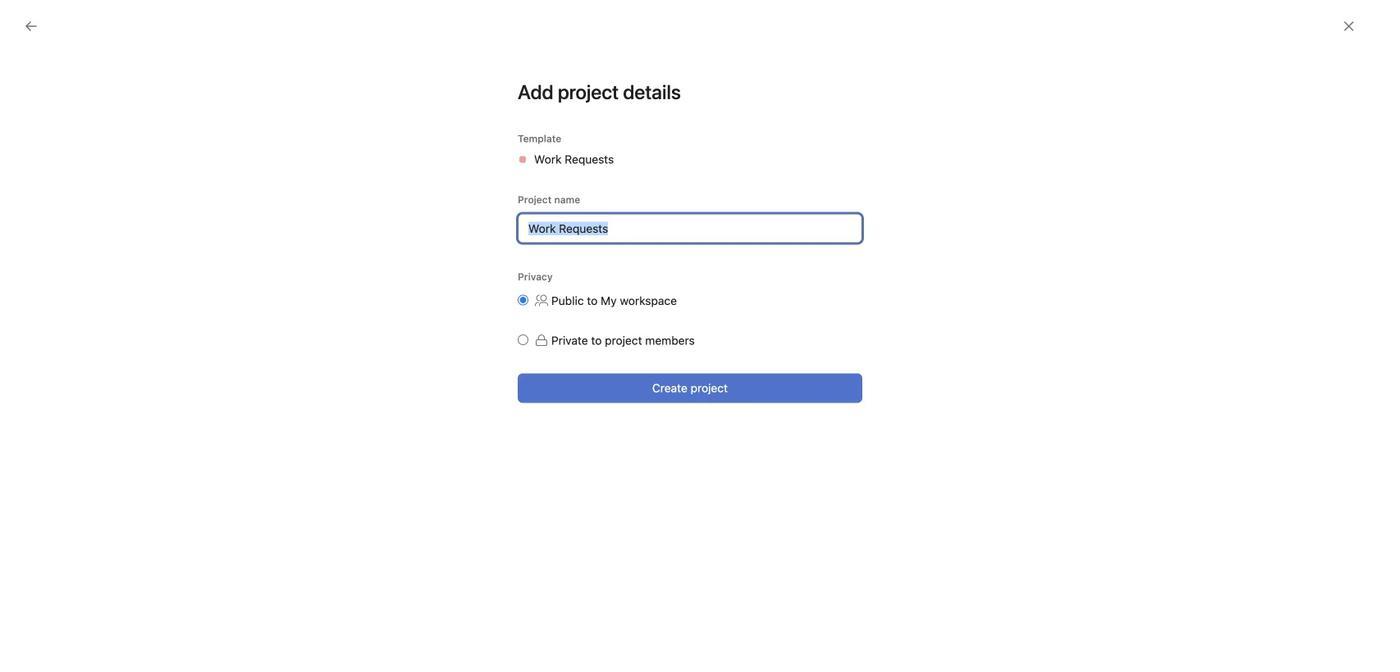 Task type: vqa. For each thing, say whether or not it's contained in the screenshot.
list item
no



Task type: describe. For each thing, give the bounding box(es) containing it.
private to project members
[[552, 334, 695, 348]]

today
[[821, 229, 849, 240]]

row containing today
[[196, 219, 1380, 250]]

3
[[881, 229, 887, 240]]

add project details
[[518, 80, 681, 103]]

–
[[852, 229, 857, 240]]

create project button
[[518, 374, 863, 404]]

1 tuesday row from the top
[[196, 367, 1380, 397]]

template
[[518, 133, 562, 144]]

my tasks element
[[268, 78, 1198, 99]]

to for private
[[591, 334, 602, 348]]

Private to project members radio
[[518, 335, 529, 346]]

Project name text field
[[518, 214, 863, 243]]

members
[[646, 334, 695, 348]]

requests
[[565, 153, 614, 166]]

today – nov 3
[[821, 229, 887, 240]]

do laundry cell
[[196, 308, 814, 338]]

tuesday for 6️⃣ sixth: make work manageable cell
[[821, 406, 860, 417]]

go back image
[[25, 20, 38, 33]]

linked projects for develop new plan cell
[[911, 578, 1076, 608]]

project for add
[[558, 80, 619, 103]]

work
[[534, 153, 562, 166]]

Public to My workspace radio
[[518, 295, 529, 306]]

header recently assigned tree grid
[[196, 219, 1380, 456]]

linked projects for 2️⃣ second: find the layout that's right for you cell
[[911, 278, 1076, 309]]

6️⃣ sixth: make work manageable cell
[[196, 397, 814, 427]]

2️⃣ second: find the layout that's right for you cell
[[196, 278, 814, 309]]

linked projects for do laundry cell
[[911, 308, 1076, 338]]

project for create
[[691, 382, 728, 395]]

nov
[[860, 229, 878, 240]]

work requests
[[534, 153, 614, 166]]



Task type: locate. For each thing, give the bounding box(es) containing it.
create
[[653, 382, 688, 395]]

tuesday
[[821, 376, 860, 388], [821, 406, 860, 417]]

linked projects for 6️⃣ sixth: make work manageable cell
[[911, 397, 1076, 427]]

linked projects for draft project brief cell
[[911, 219, 1076, 250]]

list box
[[496, 7, 890, 33]]

project inside create project button
[[691, 382, 728, 395]]

row
[[196, 146, 1380, 177], [216, 176, 1360, 177], [196, 219, 1380, 250], [196, 249, 1380, 279], [196, 278, 1380, 309], [196, 308, 1380, 338], [196, 337, 1380, 368], [196, 426, 814, 456], [196, 578, 1360, 608], [196, 608, 814, 638]]

1 vertical spatial tuesday
[[821, 406, 860, 417]]

project name
[[518, 194, 581, 206]]

5️⃣ fifth: save time by collaborating in asana cell
[[196, 367, 814, 397]]

private
[[552, 334, 588, 348]]

privacy
[[518, 271, 553, 283]]

public to my workspace
[[552, 294, 677, 308]]

project
[[518, 194, 552, 206]]

to
[[587, 294, 598, 308], [591, 334, 602, 348]]

draft project brief cell
[[196, 219, 814, 250]]

project right add
[[558, 80, 619, 103]]

to right private
[[591, 334, 602, 348]]

4️⃣ fourth: stay on top of incoming work cell
[[196, 337, 814, 368]]

details
[[623, 80, 681, 103]]

header do next week tree grid
[[196, 578, 1380, 638]]

2 vertical spatial project
[[691, 382, 728, 395]]

to left my
[[587, 294, 598, 308]]

project right create
[[691, 382, 728, 395]]

to for public
[[587, 294, 598, 308]]

1 vertical spatial to
[[591, 334, 602, 348]]

2 tuesday row from the top
[[196, 397, 1380, 427]]

tuesday row
[[196, 367, 1380, 397], [196, 397, 1380, 427]]

cell
[[1075, 219, 1214, 250], [1213, 219, 1320, 250], [814, 249, 912, 279], [1075, 249, 1214, 279], [1213, 249, 1320, 279], [814, 278, 912, 309], [1075, 278, 1214, 309], [1213, 278, 1320, 309], [814, 308, 912, 338], [1075, 308, 1214, 338], [1213, 308, 1320, 338], [1075, 337, 1214, 368], [1213, 337, 1320, 368], [1075, 367, 1214, 397], [1213, 367, 1320, 397], [1075, 397, 1214, 427], [1213, 397, 1320, 427], [1075, 578, 1214, 608], [1213, 578, 1320, 608]]

linked projects for 1️⃣ first: get started using my tasks cell
[[911, 249, 1076, 279]]

hide sidebar image
[[21, 13, 34, 26]]

row inside header recently assigned tree grid
[[196, 426, 814, 456]]

name
[[555, 194, 581, 206]]

1 tuesday from the top
[[821, 376, 860, 388]]

tuesday for 5️⃣ fifth: save time by collaborating in asana cell
[[821, 376, 860, 388]]

project
[[558, 80, 619, 103], [605, 334, 643, 348], [691, 382, 728, 395]]

0 vertical spatial tuesday
[[821, 376, 860, 388]]

linked projects for 5️⃣ fifth: save time by collaborating in asana cell
[[911, 367, 1076, 397]]

close image
[[1343, 20, 1356, 33]]

project down the public to my workspace on the top
[[605, 334, 643, 348]]

create project
[[653, 382, 728, 395]]

workspace
[[620, 294, 677, 308]]

my
[[601, 294, 617, 308]]

1 vertical spatial project
[[605, 334, 643, 348]]

1️⃣ first: get started using my tasks cell
[[196, 249, 814, 279]]

linked projects for 4️⃣ fourth: stay on top of incoming work cell
[[911, 337, 1076, 368]]

2 tuesday from the top
[[821, 406, 860, 417]]

0 vertical spatial to
[[587, 294, 598, 308]]

add
[[518, 80, 554, 103]]

public
[[552, 294, 584, 308]]

0 vertical spatial project
[[558, 80, 619, 103]]



